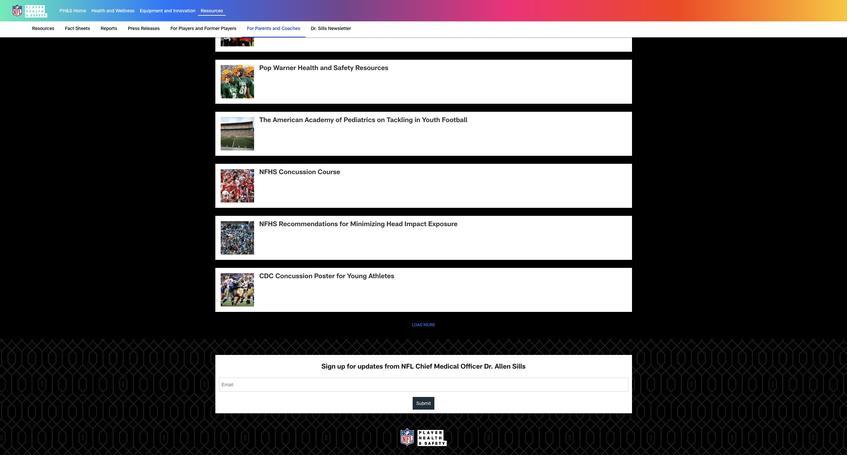 Task type: vqa. For each thing, say whether or not it's contained in the screenshot.
the into
no



Task type: locate. For each thing, give the bounding box(es) containing it.
dr. inside footer
[[484, 364, 493, 371]]

concussion left course in the top left of the page
[[279, 170, 316, 176]]

concussion for cdc
[[275, 274, 313, 281]]

safety for sports
[[372, 13, 392, 20]]

0 horizontal spatial for
[[170, 27, 177, 31]]

for
[[170, 27, 177, 31], [247, 27, 254, 31]]

sills
[[318, 27, 327, 31], [512, 364, 526, 371]]

for inside for players and former players link
[[170, 27, 177, 31]]

ph&s home link
[[60, 9, 86, 14]]

for left young
[[336, 274, 345, 281]]

parents down helping
[[255, 27, 271, 31]]

helping parents understand sports safety link
[[215, 8, 632, 52]]

more
[[423, 324, 435, 328]]

1 vertical spatial safety
[[333, 66, 354, 72]]

0 vertical spatial dr.
[[311, 27, 317, 31]]

ap_100814023261 image
[[221, 65, 254, 99]]

dr. down helping parents understand sports safety
[[311, 27, 317, 31]]

health and wellness link
[[91, 9, 134, 14]]

ph&s home
[[60, 9, 86, 14]]

safety
[[372, 13, 392, 20], [333, 66, 354, 72]]

concussion inside "link"
[[275, 274, 313, 281]]

1 horizontal spatial resources link
[[201, 9, 223, 14]]

sills right the allen
[[512, 364, 526, 371]]

sills down helping parents understand sports safety
[[318, 27, 327, 31]]

parents for helping
[[285, 13, 309, 20]]

0 horizontal spatial players
[[179, 27, 194, 31]]

1 vertical spatial nfhs
[[259, 222, 277, 229]]

0 horizontal spatial sills
[[318, 27, 327, 31]]

0 vertical spatial resources link
[[201, 9, 223, 14]]

helping parents 1024x408 image
[[221, 13, 254, 47]]

dr. sills newsletter link
[[308, 21, 354, 37]]

for
[[340, 222, 349, 229], [336, 274, 345, 281], [347, 364, 356, 371]]

0 horizontal spatial dr.
[[311, 27, 317, 31]]

0 vertical spatial concussion
[[279, 170, 316, 176]]

minimizing
[[350, 222, 385, 229]]

0 vertical spatial parents
[[285, 13, 309, 20]]

concussion for nfhs
[[279, 170, 316, 176]]

resources link
[[201, 9, 223, 14], [32, 21, 57, 37]]

0 horizontal spatial parents
[[255, 27, 271, 31]]

medical
[[434, 364, 459, 371]]

0 horizontal spatial health
[[91, 9, 105, 14]]

1 vertical spatial health
[[298, 66, 318, 72]]

nfl
[[401, 364, 414, 371]]

None submit
[[413, 397, 434, 410]]

dr.
[[311, 27, 317, 31], [484, 364, 493, 371]]

1 horizontal spatial sills
[[512, 364, 526, 371]]

health
[[91, 9, 105, 14], [298, 66, 318, 72]]

resources
[[201, 9, 223, 14], [32, 27, 54, 31], [355, 66, 388, 72]]

0 vertical spatial sills
[[318, 27, 327, 31]]

for inside footer
[[347, 364, 356, 371]]

for parents and coaches link
[[244, 21, 303, 37]]

for inside for parents and coaches link
[[247, 27, 254, 31]]

nfhs concussion course link
[[215, 164, 632, 208]]

from
[[385, 364, 400, 371]]

0 vertical spatial health
[[91, 9, 105, 14]]

academy
[[305, 118, 334, 124]]

for left minimizing
[[340, 222, 349, 229]]

1 horizontal spatial parents
[[285, 13, 309, 20]]

former
[[204, 27, 220, 31]]

0 vertical spatial for
[[340, 222, 349, 229]]

nfhs inside nfhs concussion course link
[[259, 170, 277, 176]]

press releases link
[[125, 21, 162, 37]]

course
[[318, 170, 340, 176]]

1 vertical spatial resources link
[[32, 21, 57, 37]]

concussion
[[279, 170, 316, 176], [275, 274, 313, 281]]

banner
[[0, 0, 847, 37]]

dr. left the allen
[[484, 364, 493, 371]]

safety for and
[[333, 66, 354, 72]]

players right former
[[221, 27, 236, 31]]

coaches
[[282, 27, 300, 31]]

health right warner
[[298, 66, 318, 72]]

2 vertical spatial for
[[347, 364, 356, 371]]

pop warner health and safety resources link
[[215, 60, 632, 104]]

1 horizontal spatial for
[[247, 27, 254, 31]]

resources link down the player health and safety logo on the left top of the page
[[32, 21, 57, 37]]

resources link up former
[[201, 9, 223, 14]]

athletes
[[368, 274, 394, 281]]

1 horizontal spatial players
[[221, 27, 236, 31]]

parents up 'coaches'
[[285, 13, 309, 20]]

for right up
[[347, 364, 356, 371]]

and
[[106, 9, 114, 14], [164, 9, 172, 14], [195, 27, 203, 31], [272, 27, 280, 31], [320, 66, 332, 72]]

reports
[[101, 27, 117, 31]]

1 horizontal spatial safety
[[372, 13, 392, 20]]

parents for for
[[255, 27, 271, 31]]

for parents and coaches
[[247, 27, 300, 31]]

1 for from the left
[[170, 27, 177, 31]]

2 vertical spatial resources
[[355, 66, 388, 72]]

for for for parents and coaches
[[247, 27, 254, 31]]

understand
[[311, 13, 348, 20]]

1 vertical spatial concussion
[[275, 274, 313, 281]]

cdc concussion poster for young athletes link
[[215, 268, 632, 312]]

fact
[[65, 27, 74, 31]]

0 vertical spatial nfhs
[[259, 170, 277, 176]]

ap_1213818850912222222 image
[[221, 274, 254, 307]]

1 vertical spatial sills
[[512, 364, 526, 371]]

poster
[[314, 274, 335, 281]]

0 vertical spatial safety
[[372, 13, 392, 20]]

1 vertical spatial dr.
[[484, 364, 493, 371]]

press releases
[[128, 27, 160, 31]]

football
[[442, 118, 467, 124]]

1 vertical spatial for
[[336, 274, 345, 281]]

0 vertical spatial resources
[[201, 9, 223, 14]]

1 horizontal spatial resources
[[201, 9, 223, 14]]

0 horizontal spatial safety
[[333, 66, 354, 72]]

releases
[[141, 27, 160, 31]]

nfhs
[[259, 170, 277, 176], [259, 222, 277, 229]]

0 horizontal spatial resources
[[32, 27, 54, 31]]

1 nfhs from the top
[[259, 170, 277, 176]]

health right home
[[91, 9, 105, 14]]

players down innovation
[[179, 27, 194, 31]]

tackling
[[387, 118, 413, 124]]

cdc concussion poster for young athletes
[[259, 274, 394, 281]]

player health and safety logo image
[[11, 3, 49, 19]]

pediatrics
[[344, 118, 375, 124]]

sills inside sign up for updates from nfl chief medical officer dr. allen sills footer
[[512, 364, 526, 371]]

1 vertical spatial parents
[[255, 27, 271, 31]]

nfhs for nfhs recommendations for minimizing head impact exposure
[[259, 222, 277, 229]]

2 for from the left
[[247, 27, 254, 31]]

concussion right cdc
[[275, 274, 313, 281]]

equipment and innovation
[[140, 9, 195, 14]]

cdc
[[259, 274, 274, 281]]

nfhs recommendations for minimizing head impact exposure
[[259, 222, 458, 229]]

sheets
[[75, 27, 90, 31]]

recommendations
[[279, 222, 338, 229]]

players
[[179, 27, 194, 31], [221, 27, 236, 31]]

2 nfhs from the top
[[259, 222, 277, 229]]

dr. inside banner
[[311, 27, 317, 31]]

1 players from the left
[[179, 27, 194, 31]]

0 horizontal spatial resources link
[[32, 21, 57, 37]]

parents
[[285, 13, 309, 20], [255, 27, 271, 31]]

for players and former players
[[170, 27, 236, 31]]

health and wellness
[[91, 9, 134, 14]]

ph&s
[[60, 9, 72, 14]]

sign up for updates from nfl chief medical officer dr. allen sills
[[321, 364, 526, 371]]

1 horizontal spatial dr.
[[484, 364, 493, 371]]

innovation
[[173, 9, 195, 14]]

press
[[128, 27, 140, 31]]

on
[[377, 118, 385, 124]]

nfhs inside nfhs recommendations for minimizing head impact exposure link
[[259, 222, 277, 229]]

reports link
[[98, 21, 120, 37]]



Task type: describe. For each thing, give the bounding box(es) containing it.
officer
[[461, 364, 482, 371]]

sign up for updates from nfl chief medical officer dr. allen sills footer
[[0, 339, 847, 455]]

load more
[[412, 324, 435, 328]]

banner containing ph&s home
[[0, 0, 847, 37]]

fact sheets
[[65, 27, 90, 31]]

head
[[387, 222, 403, 229]]

up
[[337, 364, 345, 371]]

of
[[336, 118, 342, 124]]

home
[[73, 9, 86, 14]]

phs image
[[398, 427, 449, 448]]

for for up
[[347, 364, 356, 371]]

dr. sills newsletter
[[311, 27, 351, 31]]

equipment
[[140, 9, 163, 14]]

for players and former players link
[[168, 21, 239, 37]]

in
[[415, 118, 420, 124]]

wellness
[[116, 9, 134, 14]]

impact
[[405, 222, 426, 229]]

the american academy of pediatrics on tackling in youth football link
[[215, 112, 632, 156]]

san francisco 49ers fans cheer during an nfl preseason game against the dallas cowboys  at levi's stadium on august 23, 2015. the 49ers defeated the cowboys 23-6. (kevin terrell via ap) image
[[221, 169, 254, 203]]

helping
[[259, 13, 283, 20]]

fact sheets link
[[62, 21, 93, 37]]

young
[[347, 274, 367, 281]]

load more button
[[409, 320, 438, 331]]

for inside "link"
[[336, 274, 345, 281]]

nfhs recommendations for minimizing head impact exposure link
[[215, 216, 632, 260]]

warner
[[273, 66, 296, 72]]

for for recommendations
[[340, 222, 349, 229]]

american
[[273, 118, 303, 124]]

pop warner health and safety resources
[[259, 66, 388, 72]]

chief
[[416, 364, 432, 371]]

2 horizontal spatial resources
[[355, 66, 388, 72]]

nfhs concussion course
[[259, 170, 340, 176]]

exposure
[[428, 222, 458, 229]]

carolina panthers fans cheer during an nfl football game against the houston texans at bank of america stadium on sunday, september 20, 2015 in charlotte. the panthers defeated the texans 24-17. (perry knotts via ap) image
[[221, 221, 254, 255]]

for for for players and former players
[[170, 27, 177, 31]]

load
[[412, 324, 422, 328]]

Email email field
[[219, 378, 628, 392]]

the american academy of pediatrics on tackling in youth football
[[259, 118, 467, 124]]

1 vertical spatial resources
[[32, 27, 54, 31]]

newsletter
[[328, 27, 351, 31]]

pop
[[259, 66, 271, 72]]

1 horizontal spatial health
[[298, 66, 318, 72]]

a crowd of fans looks on in this general view of heinz field stadium from field level during the pittsburgh steelers nfl week 4 regular season football game against the tampa bay buccaneers on sunday, sept. 28, 2014 in pittsburgh. the bucs won the game 27-24. (ap photo/paul spinelli) image
[[221, 117, 254, 151]]

the
[[259, 118, 271, 124]]

nfhs for nfhs concussion course
[[259, 170, 277, 176]]

sign
[[321, 364, 336, 371]]

allen
[[495, 364, 511, 371]]

none submit inside sign up for updates from nfl chief medical officer dr. allen sills footer
[[413, 397, 434, 410]]

helping parents understand sports safety
[[259, 13, 392, 20]]

2 players from the left
[[221, 27, 236, 31]]

sills inside dr. sills newsletter link
[[318, 27, 327, 31]]

youth
[[422, 118, 440, 124]]

equipment and innovation link
[[140, 9, 195, 14]]

updates
[[358, 364, 383, 371]]

sports
[[350, 13, 371, 20]]



